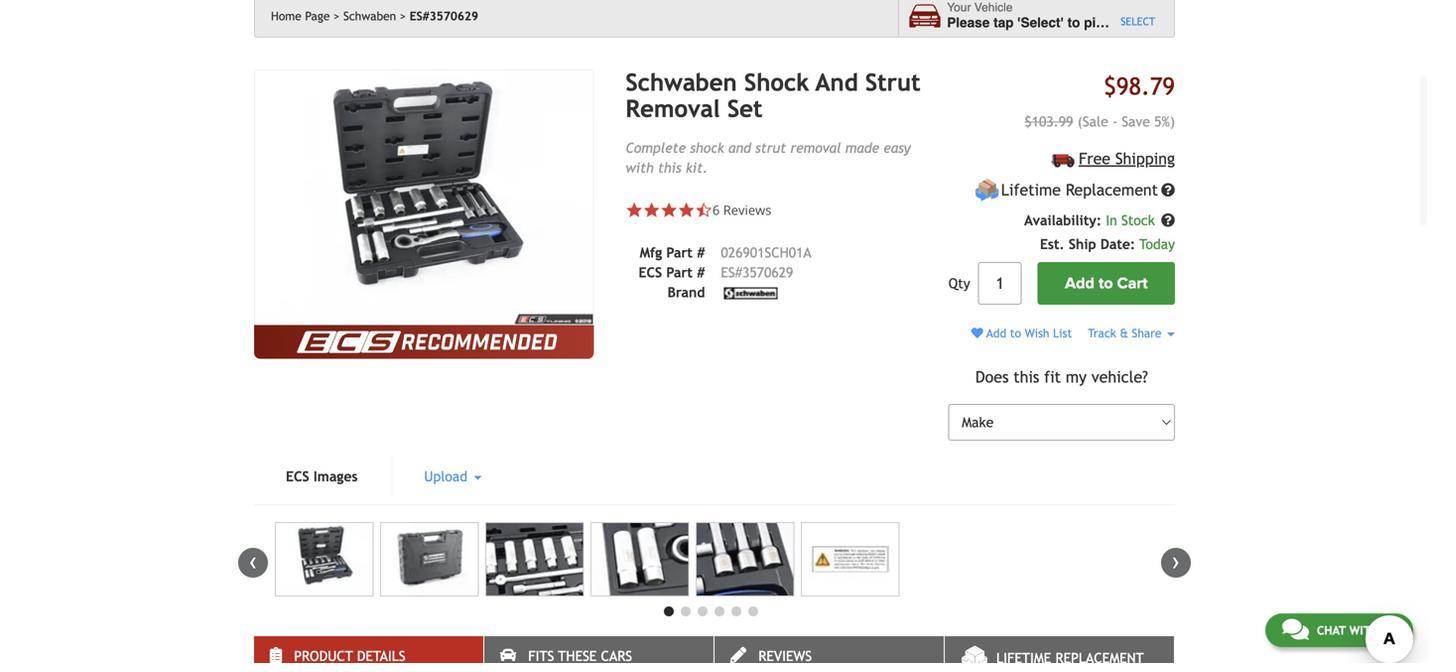 Task type: vqa. For each thing, say whether or not it's contained in the screenshot.
'Free Shipping' image
yes



Task type: locate. For each thing, give the bounding box(es) containing it.
part up brand
[[666, 264, 693, 280]]

to left wish
[[1010, 326, 1021, 340]]

upload
[[424, 469, 472, 485]]

fit
[[1044, 368, 1061, 386]]

0 vertical spatial ecs
[[639, 264, 662, 280]]

026901sch01a ecs part #
[[639, 244, 812, 280]]

question circle image
[[1161, 214, 1175, 227]]

0 horizontal spatial this
[[658, 160, 682, 175]]

star image
[[660, 201, 678, 219], [678, 201, 695, 219]]

part inside 026901sch01a ecs part #
[[666, 264, 693, 280]]

star image left 6
[[678, 201, 695, 219]]

schwaben link
[[343, 9, 406, 23]]

with
[[626, 160, 654, 175], [1350, 623, 1379, 637]]

part
[[666, 244, 693, 260], [666, 264, 693, 280]]

select link
[[1121, 14, 1156, 30]]

2 horizontal spatial to
[[1099, 274, 1113, 293]]

please
[[947, 15, 990, 30]]

to left pick
[[1068, 15, 1080, 30]]

0 horizontal spatial schwaben
[[343, 9, 396, 23]]

this left fit
[[1014, 368, 1040, 386]]

1 vertical spatial ecs
[[286, 469, 309, 485]]

add for add to cart
[[1065, 274, 1095, 293]]

schwaben shock and strut removal set
[[626, 69, 921, 122]]

1 vertical spatial to
[[1099, 274, 1113, 293]]

complete
[[626, 140, 686, 156]]

add right heart 'icon' in the right of the page
[[987, 326, 1007, 340]]

removal
[[626, 95, 720, 122]]

with left us
[[1350, 623, 1379, 637]]

my
[[1066, 368, 1087, 386]]

in
[[1106, 213, 1117, 228]]

this product is lifetime replacement eligible image
[[975, 178, 1000, 203]]

# up brand
[[697, 264, 705, 280]]

free shipping
[[1079, 149, 1175, 168]]

qty
[[949, 276, 970, 291]]

schwaben image
[[721, 287, 781, 299]]

1 horizontal spatial schwaben
[[626, 69, 737, 96]]

schwaben right the page
[[343, 9, 396, 23]]

lifetime
[[1001, 181, 1061, 199]]

ecs inside 026901sch01a ecs part #
[[639, 264, 662, 280]]

1 horizontal spatial ecs
[[639, 264, 662, 280]]

easy
[[884, 140, 911, 156]]

3570629
[[742, 264, 793, 280]]

ecs
[[639, 264, 662, 280], [286, 469, 309, 485]]

schwaben
[[343, 9, 396, 23], [626, 69, 737, 96]]

0 vertical spatial this
[[658, 160, 682, 175]]

026901sch01a
[[721, 244, 812, 260]]

star image
[[626, 201, 643, 219], [643, 201, 660, 219]]

shock
[[690, 140, 724, 156]]

and
[[729, 140, 751, 156]]

0 vertical spatial schwaben
[[343, 9, 396, 23]]

0 vertical spatial with
[[626, 160, 654, 175]]

add inside button
[[1065, 274, 1095, 293]]

1 vertical spatial #
[[697, 264, 705, 280]]

-
[[1113, 113, 1118, 129]]

to for add to cart
[[1099, 274, 1113, 293]]

# up es# 3570629 brand
[[697, 244, 705, 260]]

vehicle
[[974, 1, 1013, 15]]

star image left the half star icon
[[660, 201, 678, 219]]

your
[[947, 1, 971, 15]]

6
[[713, 201, 720, 219]]

ecs down mfg
[[639, 264, 662, 280]]

strut
[[755, 140, 786, 156]]

to for add to wish list
[[1010, 326, 1021, 340]]

brand
[[668, 284, 705, 300]]

heart image
[[971, 327, 983, 339]]

2 part from the top
[[666, 264, 693, 280]]

images
[[314, 469, 358, 485]]

0 horizontal spatial to
[[1010, 326, 1021, 340]]

pick
[[1084, 15, 1111, 30]]

share
[[1132, 326, 1162, 340]]

6 reviews
[[713, 201, 772, 219]]

› link
[[1161, 548, 1191, 578]]

5%)
[[1154, 113, 1175, 129]]

ecs left images
[[286, 469, 309, 485]]

and
[[816, 69, 858, 96]]

0 vertical spatial add
[[1065, 274, 1095, 293]]

home page link
[[271, 9, 340, 23]]

this down complete
[[658, 160, 682, 175]]

1 vertical spatial with
[[1350, 623, 1379, 637]]

1 horizontal spatial this
[[1014, 368, 1040, 386]]

schwaben up complete
[[626, 69, 737, 96]]

complete shock and strut removal made easy with this kit.
[[626, 140, 911, 175]]

# inside 026901sch01a ecs part #
[[697, 264, 705, 280]]

schwaben inside schwaben shock and strut removal set
[[626, 69, 737, 96]]

today
[[1140, 236, 1175, 252]]

est.
[[1040, 236, 1065, 252]]

select
[[1121, 15, 1156, 28]]

(sale
[[1078, 113, 1108, 129]]

0 vertical spatial #
[[697, 244, 705, 260]]

availability:
[[1024, 213, 1102, 228]]

chat
[[1317, 623, 1346, 637]]

None text field
[[978, 262, 1022, 305]]

0 vertical spatial to
[[1068, 15, 1080, 30]]

save
[[1122, 113, 1150, 129]]

part right mfg
[[666, 244, 693, 260]]

to
[[1068, 15, 1080, 30], [1099, 274, 1113, 293], [1010, 326, 1021, 340]]

1 vertical spatial add
[[987, 326, 1007, 340]]

this
[[658, 160, 682, 175], [1014, 368, 1040, 386]]

0 vertical spatial part
[[666, 244, 693, 260]]

ecs images
[[286, 469, 358, 485]]

2 vertical spatial to
[[1010, 326, 1021, 340]]

with down complete
[[626, 160, 654, 175]]

removal
[[790, 140, 841, 156]]

1 part from the top
[[666, 244, 693, 260]]

0 horizontal spatial ecs
[[286, 469, 309, 485]]

#
[[697, 244, 705, 260], [697, 264, 705, 280]]

‹
[[249, 548, 257, 574]]

add down ship
[[1065, 274, 1095, 293]]

your vehicle please tap 'select' to pick a vehicle
[[947, 1, 1172, 30]]

to left 'cart'
[[1099, 274, 1113, 293]]

to inside button
[[1099, 274, 1113, 293]]

1 vertical spatial this
[[1014, 368, 1040, 386]]

›
[[1172, 548, 1180, 574]]

mfg part #
[[640, 244, 705, 260]]

es#3570629 - 026901sch01a - schwaben shock and strut removal set - complete shock and strut removal made easy with this kit. - schwaben - audi bmw volkswagen mercedes benz mini porsche image
[[254, 69, 594, 325], [275, 522, 374, 597], [380, 522, 479, 597], [485, 522, 584, 597], [591, 522, 689, 597], [696, 522, 794, 597], [801, 522, 900, 597]]

1 horizontal spatial to
[[1068, 15, 1080, 30]]

0 horizontal spatial with
[[626, 160, 654, 175]]

0 horizontal spatial add
[[987, 326, 1007, 340]]

1 vertical spatial part
[[666, 264, 693, 280]]

2 # from the top
[[697, 264, 705, 280]]

add to wish list
[[983, 326, 1072, 340]]

1 vertical spatial schwaben
[[626, 69, 737, 96]]

1 horizontal spatial add
[[1065, 274, 1095, 293]]

does
[[976, 368, 1009, 386]]

home page
[[271, 9, 330, 23]]



Task type: describe. For each thing, give the bounding box(es) containing it.
wish
[[1025, 326, 1050, 340]]

cart
[[1117, 274, 1148, 293]]

reviews
[[723, 201, 772, 219]]

add for add to wish list
[[987, 326, 1007, 340]]

2 star image from the left
[[678, 201, 695, 219]]

add to cart button
[[1038, 262, 1175, 305]]

&
[[1120, 326, 1128, 340]]

tap
[[994, 15, 1014, 30]]

shipping
[[1115, 149, 1175, 168]]

us
[[1382, 623, 1397, 637]]

6 reviews link
[[713, 201, 772, 219]]

track
[[1088, 326, 1116, 340]]

'select'
[[1018, 15, 1064, 30]]

schwaben for schwaben shock and strut removal set
[[626, 69, 737, 96]]

vehicle?
[[1092, 368, 1148, 386]]

‹ link
[[238, 548, 268, 578]]

a
[[1115, 15, 1122, 30]]

1 star image from the left
[[626, 201, 643, 219]]

2 star image from the left
[[643, 201, 660, 219]]

replacement
[[1066, 181, 1158, 199]]

list
[[1053, 326, 1072, 340]]

free
[[1079, 149, 1111, 168]]

page
[[305, 9, 330, 23]]

lifetime replacement
[[1001, 181, 1158, 199]]

strut
[[865, 69, 921, 96]]

to inside your vehicle please tap 'select' to pick a vehicle
[[1068, 15, 1080, 30]]

$103.99 (sale - save 5%)
[[1025, 113, 1175, 129]]

kit.
[[686, 160, 708, 175]]

ecs tuning recommends this product. image
[[254, 325, 594, 359]]

comments image
[[1282, 617, 1309, 641]]

half star image
[[695, 201, 713, 219]]

set
[[727, 95, 763, 122]]

es#
[[721, 264, 742, 280]]

made
[[845, 140, 879, 156]]

chat with us
[[1317, 623, 1397, 637]]

availability: in stock
[[1024, 213, 1159, 228]]

track & share
[[1088, 326, 1165, 340]]

track & share button
[[1088, 326, 1175, 340]]

home
[[271, 9, 302, 23]]

98.79
[[1116, 72, 1175, 100]]

1 star image from the left
[[660, 201, 678, 219]]

ecs images link
[[254, 457, 389, 496]]

1 # from the top
[[697, 244, 705, 260]]

chat with us link
[[1265, 613, 1413, 647]]

add to cart
[[1065, 274, 1148, 293]]

mfg
[[640, 244, 662, 260]]

ship
[[1069, 236, 1096, 252]]

free shipping image
[[1052, 153, 1075, 167]]

does this fit my vehicle?
[[976, 368, 1148, 386]]

upload button
[[392, 457, 513, 496]]

add to wish list link
[[971, 326, 1072, 340]]

stock
[[1122, 213, 1155, 228]]

question circle image
[[1161, 183, 1175, 197]]

1 horizontal spatial with
[[1350, 623, 1379, 637]]

est. ship date: today
[[1040, 236, 1175, 252]]

$103.99
[[1025, 113, 1073, 129]]

with inside complete shock and strut removal made easy with this kit.
[[626, 160, 654, 175]]

schwaben for 'schwaben' link
[[343, 9, 396, 23]]

es# 3570629 brand
[[668, 264, 793, 300]]

vehicle
[[1126, 15, 1172, 30]]

es#3570629
[[410, 9, 478, 23]]

shock
[[744, 69, 809, 96]]

this inside complete shock and strut removal made easy with this kit.
[[658, 160, 682, 175]]

date:
[[1101, 236, 1136, 252]]



